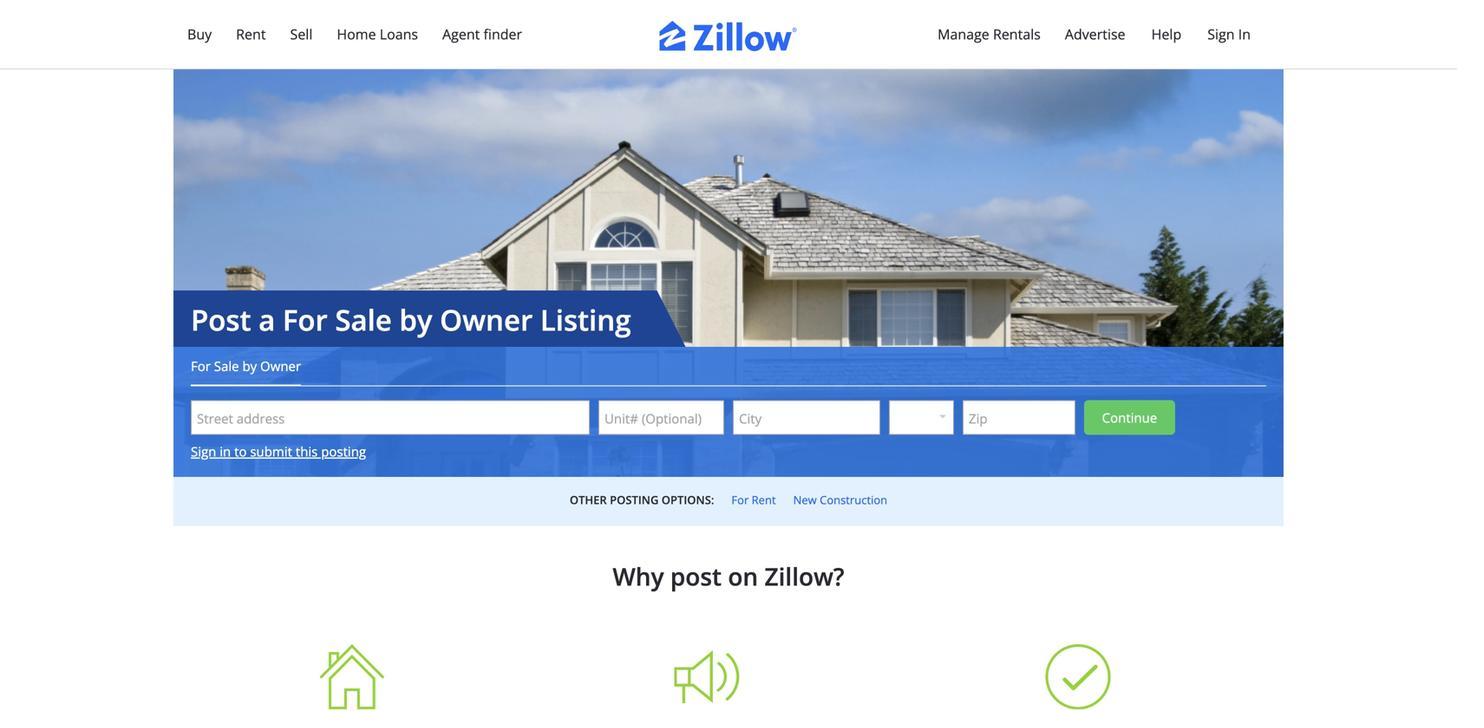 Task type: vqa. For each thing, say whether or not it's contained in the screenshot.
$479,000's Chevron Right icon
no



Task type: locate. For each thing, give the bounding box(es) containing it.
main navigation
[[0, 0, 1458, 286]]

Zip text field
[[963, 401, 1076, 435]]

1 horizontal spatial rent
[[752, 492, 776, 508]]

for rent link
[[732, 492, 776, 508]]

on
[[728, 560, 759, 593]]

1 horizontal spatial sign
[[1208, 25, 1235, 43]]

sign inside main navigation
[[1208, 25, 1235, 43]]

listing
[[540, 300, 631, 339]]

sale
[[335, 300, 392, 339], [214, 358, 239, 375]]

in
[[1239, 25, 1251, 43]]

0 vertical spatial owner
[[440, 300, 533, 339]]

sign
[[1208, 25, 1235, 43], [191, 443, 216, 461]]

0 horizontal spatial by
[[243, 358, 257, 375]]

buy
[[187, 25, 212, 43]]

sell link
[[278, 14, 325, 55]]

1 vertical spatial for
[[191, 358, 211, 375]]

0 horizontal spatial for
[[191, 358, 211, 375]]

new
[[794, 492, 817, 508]]

agent finder
[[443, 25, 522, 43]]

for right a
[[283, 300, 328, 339]]

rent
[[236, 25, 266, 43], [752, 492, 776, 508]]

posting
[[610, 492, 659, 508]]

2 horizontal spatial for
[[732, 492, 749, 508]]

for down post
[[191, 358, 211, 375]]

post
[[671, 560, 722, 593]]

sign for sign in
[[1208, 25, 1235, 43]]

0 vertical spatial by
[[400, 300, 433, 339]]

0 horizontal spatial sign
[[191, 443, 216, 461]]

why
[[613, 560, 664, 593]]

loans
[[380, 25, 418, 43]]

1 vertical spatial by
[[243, 358, 257, 375]]

rent left sell
[[236, 25, 266, 43]]

1 vertical spatial owner
[[260, 358, 301, 375]]

rent left new
[[752, 492, 776, 508]]

Street address text field
[[191, 401, 590, 435]]

for
[[283, 300, 328, 339], [191, 358, 211, 375], [732, 492, 749, 508]]

for sale by owner
[[191, 358, 301, 375]]

other posting options:
[[570, 492, 715, 508]]

0 horizontal spatial sale
[[214, 358, 239, 375]]

sign in link
[[1196, 14, 1264, 55]]

other
[[570, 492, 607, 508]]

0 horizontal spatial rent
[[236, 25, 266, 43]]

sign in
[[1208, 25, 1251, 43]]

home loans
[[337, 25, 418, 43]]

continue button
[[1085, 401, 1176, 435]]

for right options:
[[732, 492, 749, 508]]

0 vertical spatial rent
[[236, 25, 266, 43]]

manage rentals
[[938, 25, 1041, 43]]

zillow logo image
[[660, 21, 798, 51]]

posting
[[321, 443, 366, 461]]

0 vertical spatial sale
[[335, 300, 392, 339]]

1 vertical spatial rent
[[752, 492, 776, 508]]

City text field
[[733, 401, 881, 435]]

new construction link
[[794, 492, 888, 508]]

0 vertical spatial sign
[[1208, 25, 1235, 43]]

for rent
[[732, 492, 776, 508]]

1 horizontal spatial sale
[[335, 300, 392, 339]]

by
[[400, 300, 433, 339], [243, 358, 257, 375]]

1 vertical spatial sign
[[191, 443, 216, 461]]

0 vertical spatial for
[[283, 300, 328, 339]]

why post on zillow?
[[613, 560, 845, 593]]

owner
[[440, 300, 533, 339], [260, 358, 301, 375]]

for for for rent
[[732, 492, 749, 508]]

2 vertical spatial for
[[732, 492, 749, 508]]

sign in to submit this posting link
[[191, 443, 366, 461]]

Unit# (Optional) text field
[[599, 401, 725, 435]]

agent
[[443, 25, 480, 43]]

construction
[[820, 492, 888, 508]]



Task type: describe. For each thing, give the bounding box(es) containing it.
a
[[259, 300, 275, 339]]

new construction
[[794, 492, 888, 508]]

chevron right image
[[408, 174, 429, 195]]

home
[[337, 25, 376, 43]]

1 horizontal spatial by
[[400, 300, 433, 339]]

post a for sale by owner listing
[[191, 300, 631, 339]]

sell
[[290, 25, 313, 43]]

submit
[[250, 443, 292, 461]]

manage
[[938, 25, 990, 43]]

1 vertical spatial sale
[[214, 358, 239, 375]]

rent inside 'link'
[[236, 25, 266, 43]]

rentals
[[994, 25, 1041, 43]]

1 horizontal spatial for
[[283, 300, 328, 339]]

this
[[296, 443, 318, 461]]

for for for sale by owner
[[191, 358, 211, 375]]

continue
[[1103, 409, 1158, 427]]

advertise
[[1066, 25, 1126, 43]]

0 horizontal spatial owner
[[260, 358, 301, 375]]

rent link
[[224, 14, 278, 55]]

finder
[[484, 25, 522, 43]]

sign for sign in to submit this posting
[[191, 443, 216, 461]]

in
[[220, 443, 231, 461]]

buy link
[[175, 14, 224, 55]]

to
[[234, 443, 247, 461]]

help link
[[1140, 14, 1194, 55]]

help
[[1152, 25, 1182, 43]]

zillow?
[[765, 560, 845, 593]]

home loans link
[[325, 14, 430, 55]]

post
[[191, 300, 251, 339]]

sign in to submit this posting
[[191, 443, 366, 461]]

advertise link
[[1053, 14, 1138, 55]]

1 horizontal spatial owner
[[440, 300, 533, 339]]

manage rentals link
[[926, 14, 1053, 55]]

options:
[[662, 492, 715, 508]]

home image
[[194, 91, 233, 129]]

agent finder link
[[430, 14, 535, 55]]



